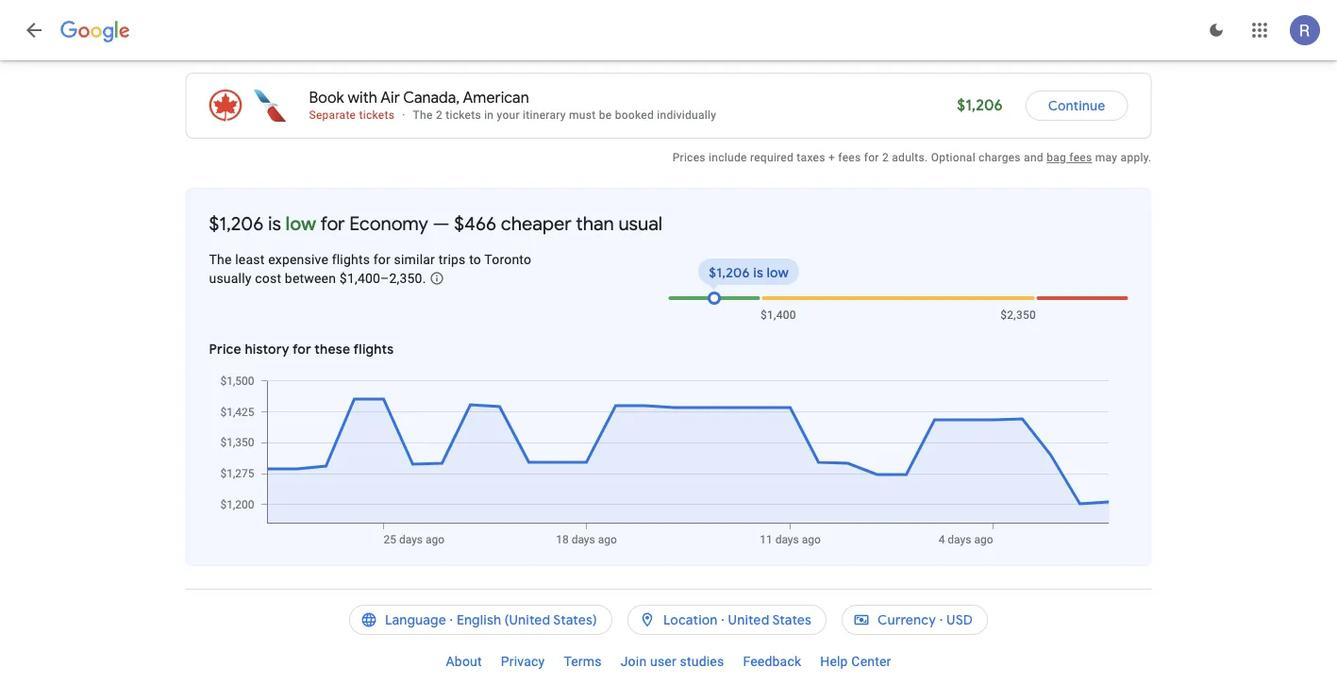Task type: locate. For each thing, give the bounding box(es) containing it.
canada,
[[403, 88, 460, 108]]

tickets
[[359, 109, 395, 122], [446, 109, 481, 122]]

flights up $1,400–2,350.
[[332, 252, 370, 267]]

0 vertical spatial 2
[[436, 109, 443, 122]]

0 vertical spatial $1,206
[[957, 96, 1003, 115]]

studies
[[680, 654, 724, 669]]

to
[[469, 252, 481, 267]]

0 horizontal spatial $1,206
[[209, 211, 264, 235]]

2 horizontal spatial $1,206
[[957, 96, 1003, 115]]

individually
[[657, 109, 716, 122]]

1 vertical spatial flights
[[353, 341, 394, 358]]

0 vertical spatial is
[[268, 211, 281, 235]]

—
[[433, 211, 450, 235]]

for left the adults.
[[864, 151, 879, 164]]

charges
[[979, 151, 1021, 164]]

for up $1,400–2,350.
[[373, 252, 391, 267]]

taxes
[[797, 151, 825, 164]]

than
[[576, 211, 614, 235]]

in
[[484, 109, 494, 122]]

2 left the adults.
[[882, 151, 889, 164]]

the least expensive flights for similar trips to toronto usually cost between $1,400–2,350.
[[209, 252, 531, 286]]

may
[[1095, 151, 1118, 164]]

options
[[262, 38, 327, 62]]

for
[[864, 151, 879, 164], [320, 211, 345, 235], [373, 252, 391, 267], [293, 341, 311, 358]]

1 vertical spatial is
[[753, 264, 763, 281]]

usually
[[209, 271, 252, 286]]

economy
[[349, 211, 428, 235]]

$1,400–2,350.
[[340, 271, 426, 286]]

for left these
[[293, 341, 311, 358]]

help center link
[[811, 646, 901, 677]]

1 vertical spatial low
[[767, 264, 789, 281]]

1 fees from the left
[[838, 151, 861, 164]]

1 horizontal spatial tickets
[[446, 109, 481, 122]]

adults.
[[892, 151, 928, 164]]

fees right bag
[[1070, 151, 1092, 164]]

is up $1,400
[[753, 264, 763, 281]]

1 vertical spatial the
[[209, 252, 232, 267]]

0 horizontal spatial low
[[286, 211, 316, 235]]

$466
[[454, 211, 497, 235]]

english (united states)
[[457, 612, 597, 629]]

separate tickets
[[309, 109, 395, 122]]

1 horizontal spatial the
[[413, 109, 433, 122]]

continue button
[[1026, 83, 1128, 128]]

and
[[1024, 151, 1044, 164]]

include
[[709, 151, 747, 164]]

book with air canada, american
[[309, 88, 529, 108]]

2 fees from the left
[[1070, 151, 1092, 164]]

optional
[[931, 151, 976, 164]]

1 horizontal spatial low
[[767, 264, 789, 281]]

book
[[309, 88, 344, 108]]

american
[[463, 88, 529, 108]]

low
[[286, 211, 316, 235], [767, 264, 789, 281]]

join user studies
[[621, 654, 724, 669]]

is up expensive
[[268, 211, 281, 235]]

2 down canada,
[[436, 109, 443, 122]]

these
[[315, 341, 350, 358]]

price history graph application
[[207, 374, 1128, 546]]

air
[[380, 88, 400, 108]]

$1,206 for $1,206 is low for economy — $466 cheaper than usual
[[209, 211, 264, 235]]

$1,206
[[957, 96, 1003, 115], [209, 211, 264, 235], [709, 264, 750, 281]]

the
[[413, 109, 433, 122], [209, 252, 232, 267]]

continue
[[1048, 97, 1106, 114]]

2
[[436, 109, 443, 122], [882, 151, 889, 164]]

price
[[209, 341, 242, 358]]

0 vertical spatial low
[[286, 211, 316, 235]]

1 horizontal spatial $1,206
[[709, 264, 750, 281]]

0 horizontal spatial tickets
[[359, 109, 395, 122]]

1 horizontal spatial 2
[[882, 151, 889, 164]]

english
[[457, 612, 501, 629]]

the down book with air canada, american
[[413, 109, 433, 122]]

flights
[[332, 252, 370, 267], [353, 341, 394, 358]]

privacy link
[[491, 646, 554, 677]]

0 vertical spatial flights
[[332, 252, 370, 267]]

0 horizontal spatial fees
[[838, 151, 861, 164]]

tickets left in
[[446, 109, 481, 122]]

is
[[268, 211, 281, 235], [753, 264, 763, 281]]

the inside the least expensive flights for similar trips to toronto usually cost between $1,400–2,350.
[[209, 252, 232, 267]]

states
[[772, 612, 812, 629]]

fees
[[838, 151, 861, 164], [1070, 151, 1092, 164]]

fees right + at right
[[838, 151, 861, 164]]

privacy
[[501, 654, 545, 669]]

join user studies link
[[611, 646, 734, 677]]

0 horizontal spatial the
[[209, 252, 232, 267]]

is for $1,206 is low for economy — $466 cheaper than usual
[[268, 211, 281, 235]]

1 horizontal spatial is
[[753, 264, 763, 281]]

0 horizontal spatial 2
[[436, 109, 443, 122]]

1 vertical spatial $1,206
[[209, 211, 264, 235]]

low up $1,400
[[767, 264, 789, 281]]

2 vertical spatial $1,206
[[709, 264, 750, 281]]

learn more about price insights image
[[430, 271, 445, 286]]

price history graph image
[[207, 374, 1128, 546]]

tickets down air
[[359, 109, 395, 122]]

0 horizontal spatial is
[[268, 211, 281, 235]]

0 vertical spatial the
[[413, 109, 433, 122]]

low up expensive
[[286, 211, 316, 235]]

the for the 2 tickets in your itinerary must be booked individually
[[413, 109, 433, 122]]

flights right these
[[353, 341, 394, 358]]

for up expensive
[[320, 211, 345, 235]]

the up usually
[[209, 252, 232, 267]]

1 horizontal spatial fees
[[1070, 151, 1092, 164]]

terms
[[564, 654, 602, 669]]

itinerary
[[523, 109, 566, 122]]

prices
[[673, 151, 706, 164]]

for inside the least expensive flights for similar trips to toronto usually cost between $1,400–2,350.
[[373, 252, 391, 267]]

bag
[[1047, 151, 1067, 164]]



Task type: describe. For each thing, give the bounding box(es) containing it.
states)
[[553, 612, 597, 629]]

center
[[852, 654, 891, 669]]

about link
[[436, 646, 491, 677]]

language
[[385, 612, 446, 629]]

similar
[[394, 252, 435, 267]]

$1,206 for $1,206 is low
[[709, 264, 750, 281]]

toronto
[[484, 252, 531, 267]]

cost
[[255, 271, 281, 286]]

join
[[621, 654, 647, 669]]

required
[[750, 151, 794, 164]]

the 2 tickets in your itinerary must be booked individually
[[413, 109, 716, 122]]

$2,350
[[1001, 309, 1036, 322]]

location
[[663, 612, 718, 629]]

1206 US dollars text field
[[957, 96, 1003, 115]]

booking options
[[185, 38, 327, 62]]

$1,400
[[761, 309, 796, 322]]

with
[[348, 88, 377, 108]]

$1,206 is low for economy — $466 cheaper than usual
[[209, 211, 662, 235]]

united
[[728, 612, 770, 629]]

go back image
[[23, 19, 45, 42]]

help center
[[820, 654, 891, 669]]

least
[[235, 252, 265, 267]]

expensive
[[268, 252, 328, 267]]

the for the least expensive flights for similar trips to toronto usually cost between $1,400–2,350.
[[209, 252, 232, 267]]

booking
[[185, 38, 257, 62]]

price history for these flights
[[209, 341, 394, 358]]

2 tickets from the left
[[446, 109, 481, 122]]

prices include required taxes + fees for 2 adults. optional charges and bag fees may apply.
[[673, 151, 1152, 164]]

bag fees button
[[1047, 151, 1092, 164]]

user
[[650, 654, 677, 669]]

your
[[497, 109, 520, 122]]

1 tickets from the left
[[359, 109, 395, 122]]

+
[[829, 151, 835, 164]]

currency
[[878, 612, 936, 629]]

united states
[[728, 612, 812, 629]]

help
[[820, 654, 848, 669]]

is for $1,206 is low
[[753, 264, 763, 281]]

low for $1,206 is low for economy — $466 cheaper than usual
[[286, 211, 316, 235]]

between
[[285, 271, 336, 286]]

1 vertical spatial 2
[[882, 151, 889, 164]]

change appearance image
[[1194, 8, 1239, 53]]

(united
[[505, 612, 551, 629]]

feedback
[[743, 654, 801, 669]]

history
[[245, 341, 289, 358]]

usd
[[947, 612, 973, 629]]

about
[[446, 654, 482, 669]]

usual
[[619, 211, 662, 235]]

$1,206 is low
[[709, 264, 789, 281]]

apply.
[[1121, 151, 1152, 164]]

separate
[[309, 109, 356, 122]]

terms link
[[554, 646, 611, 677]]

feedback link
[[734, 646, 811, 677]]

low for $1,206 is low
[[767, 264, 789, 281]]

must
[[569, 109, 596, 122]]

be
[[599, 109, 612, 122]]

cheaper
[[501, 211, 572, 235]]

trips
[[439, 252, 466, 267]]

flights inside the least expensive flights for similar trips to toronto usually cost between $1,400–2,350.
[[332, 252, 370, 267]]

$1,206 for $1,206
[[957, 96, 1003, 115]]

booked
[[615, 109, 654, 122]]



Task type: vqa. For each thing, say whether or not it's contained in the screenshot.
price
yes



